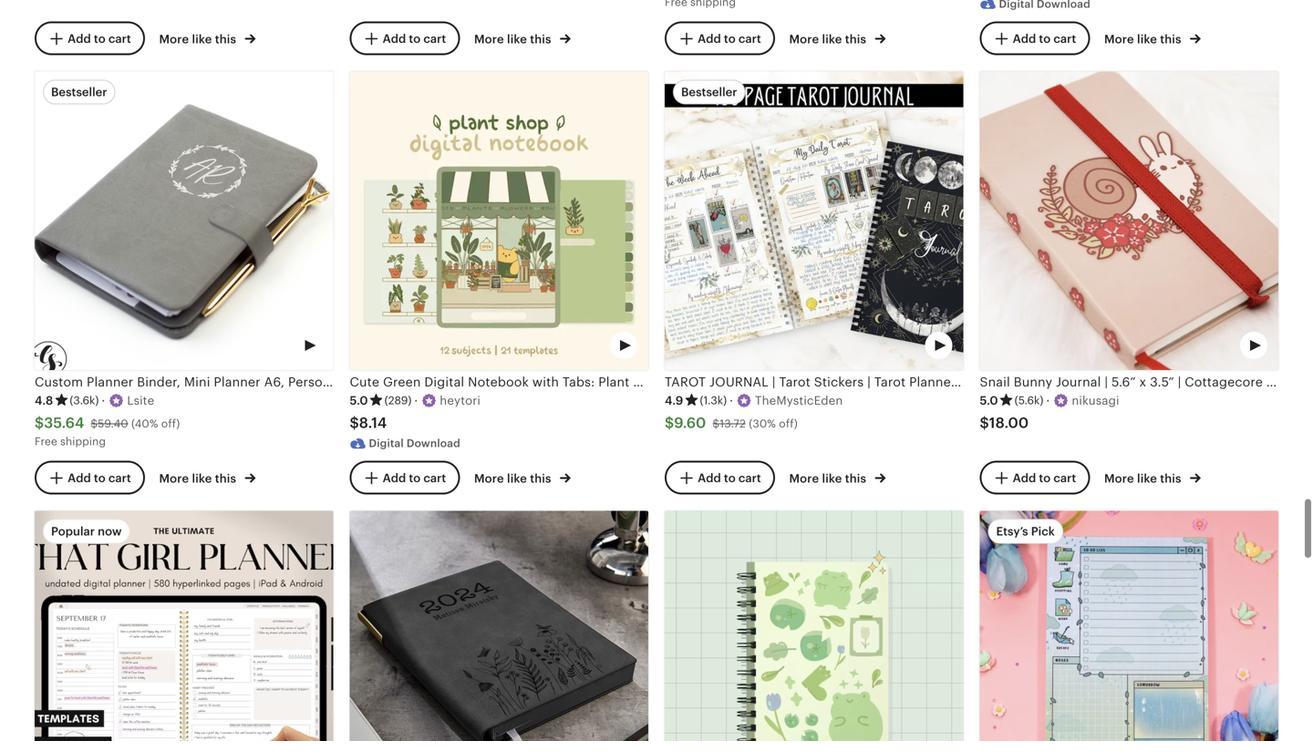 Task type: locate. For each thing, give the bounding box(es) containing it.
· right the (1.3k)
[[730, 394, 733, 408]]

1 bestseller from the left
[[51, 85, 107, 99]]

2 off) from the left
[[779, 417, 798, 430]]

4 · from the left
[[1046, 394, 1050, 408]]

$ 8.14
[[350, 415, 387, 431]]

$ 35.64 $ 59.40 (40% off) free shipping
[[35, 415, 180, 448]]

5.0 up $ 18.00
[[980, 394, 998, 408]]

· right (289)
[[414, 394, 418, 408]]

add to cart button
[[35, 21, 145, 55], [350, 21, 460, 55], [665, 21, 775, 55], [980, 21, 1090, 55], [35, 461, 145, 495], [350, 461, 460, 495], [665, 461, 775, 495], [980, 461, 1090, 495]]

1 horizontal spatial bestseller
[[681, 85, 737, 99]]

4.9
[[665, 394, 683, 408]]

add
[[68, 32, 91, 45], [383, 32, 406, 45], [698, 32, 721, 45], [1013, 32, 1036, 45], [68, 471, 91, 485], [383, 471, 406, 485], [698, 471, 721, 485], [1013, 471, 1036, 485]]

1 5.0 from the left
[[350, 394, 368, 408]]

off) inside $ 9.60 $ 13.72 (30% off)
[[779, 417, 798, 430]]

$
[[35, 415, 44, 431], [350, 415, 359, 431], [665, 415, 674, 431], [980, 415, 989, 431], [91, 417, 98, 430], [713, 417, 720, 430]]

add to cart
[[68, 32, 131, 45], [383, 32, 446, 45], [698, 32, 761, 45], [1013, 32, 1076, 45], [68, 471, 131, 485], [383, 471, 446, 485], [698, 471, 761, 485], [1013, 471, 1076, 485]]

shipping
[[60, 436, 106, 448]]

$ for 9.60
[[665, 415, 674, 431]]

0 horizontal spatial 5.0
[[350, 394, 368, 408]]

1 horizontal spatial 5.0
[[980, 394, 998, 408]]

· right (5.6k)
[[1046, 394, 1050, 408]]

cart
[[108, 32, 131, 45], [423, 32, 446, 45], [738, 32, 761, 45], [1054, 32, 1076, 45], [108, 471, 131, 485], [423, 471, 446, 485], [738, 471, 761, 485], [1054, 471, 1076, 485]]

1 off) from the left
[[161, 417, 180, 430]]

tarot journal | tarot stickers | tarot planner | tarot card tracker | 150 page tarot journal | daily tarot journal book | tarot workbook image
[[665, 72, 963, 370]]

off)
[[161, 417, 180, 430], [779, 417, 798, 430]]

more like this link
[[159, 29, 256, 47], [474, 29, 571, 47], [789, 29, 886, 47], [1104, 29, 1201, 47], [159, 468, 256, 487], [474, 468, 571, 487], [789, 468, 886, 487], [1104, 468, 1201, 487]]

2 bestseller from the left
[[681, 85, 737, 99]]

off) right (30%
[[779, 417, 798, 430]]

(5.6k)
[[1015, 394, 1044, 407]]

off) for 9.60
[[779, 417, 798, 430]]

5.0
[[350, 394, 368, 408], [980, 394, 998, 408]]

more like this
[[159, 32, 239, 46], [474, 32, 554, 46], [789, 32, 869, 46], [1104, 32, 1184, 46], [159, 472, 239, 486], [474, 472, 554, 486], [789, 472, 869, 486], [1104, 472, 1184, 486]]

· for $ 18.00
[[1046, 394, 1050, 408]]

2 5.0 from the left
[[980, 394, 998, 408]]

·
[[102, 394, 105, 408], [414, 394, 418, 408], [730, 394, 733, 408], [1046, 394, 1050, 408]]

· right (3.6k)
[[102, 394, 105, 408]]

3 · from the left
[[730, 394, 733, 408]]

bestseller for 35.64
[[51, 85, 107, 99]]

5.0 up $ 8.14
[[350, 394, 368, 408]]

$ inside $ 9.60 $ 13.72 (30% off)
[[713, 417, 720, 430]]

product video element for $ 18.00
[[980, 72, 1278, 370]]

pick
[[1031, 525, 1055, 539]]

0 horizontal spatial bestseller
[[51, 85, 107, 99]]

18.00
[[989, 415, 1029, 431]]

popular
[[51, 525, 95, 539]]

bestseller
[[51, 85, 107, 99], [681, 85, 737, 99]]

· for $ 9.60 $ 13.72 (30% off)
[[730, 394, 733, 408]]

1 · from the left
[[102, 394, 105, 408]]

$ for 8.14
[[350, 415, 359, 431]]

2 · from the left
[[414, 394, 418, 408]]

like
[[192, 32, 212, 46], [507, 32, 527, 46], [822, 32, 842, 46], [1137, 32, 1157, 46], [192, 472, 212, 486], [507, 472, 527, 486], [822, 472, 842, 486], [1137, 472, 1157, 486]]

59.40
[[98, 417, 128, 430]]

product video element for $ 8.14
[[350, 72, 648, 370]]

free
[[35, 436, 57, 448]]

off) inside $ 35.64 $ 59.40 (40% off) free shipping
[[161, 417, 180, 430]]

this
[[215, 32, 236, 46], [530, 32, 551, 46], [845, 32, 866, 46], [1160, 32, 1181, 46], [215, 472, 236, 486], [530, 472, 551, 486], [845, 472, 866, 486], [1160, 472, 1181, 486]]

off) right (40%
[[161, 417, 180, 430]]

1 horizontal spatial off)
[[779, 417, 798, 430]]

product video element
[[35, 72, 333, 370], [350, 72, 648, 370], [665, 72, 963, 370], [980, 72, 1278, 370], [35, 511, 333, 741]]

to
[[94, 32, 106, 45], [409, 32, 421, 45], [724, 32, 736, 45], [1039, 32, 1051, 45], [94, 471, 106, 485], [409, 471, 421, 485], [724, 471, 736, 485], [1039, 471, 1051, 485]]

0 horizontal spatial off)
[[161, 417, 180, 430]]

more
[[159, 32, 189, 46], [474, 32, 504, 46], [789, 32, 819, 46], [1104, 32, 1134, 46], [159, 472, 189, 486], [474, 472, 504, 486], [789, 472, 819, 486], [1104, 472, 1134, 486]]



Task type: describe. For each thing, give the bounding box(es) containing it.
(30%
[[749, 417, 776, 430]]

snail bunny journal | 5.6" x 3.5" | cottagecore aesthetic, cute office supply, mini flower notebook, kawaii unlined diary, nature lover gift image
[[980, 72, 1278, 370]]

rainy daily planner pad | kawaii art aesthetic stationery image
[[980, 511, 1278, 741]]

$ 9.60 $ 13.72 (30% off)
[[665, 415, 798, 431]]

now
[[98, 525, 122, 539]]

5.0 for 8.14
[[350, 394, 368, 408]]

cute green monochromatic kawaii froggy notebook spiral bound journal, cute lined notebook for school,kawaii notebook, 5x7 inches image
[[665, 511, 963, 741]]

5.0 for 18.00
[[980, 394, 998, 408]]

9.60
[[674, 415, 706, 431]]

popular now link
[[35, 511, 333, 741]]

etsy's pick link
[[980, 511, 1278, 741]]

$ for 35.64
[[35, 415, 44, 431]]

35.64
[[44, 415, 84, 431]]

custom planner binder, mini planner a6, personalized planner 2024 christmas gift idea for wife woman gift for her, weekly planner 2024 image
[[35, 72, 333, 370]]

(1.3k)
[[700, 394, 727, 407]]

13.72
[[720, 417, 746, 430]]

(289)
[[384, 394, 412, 407]]

4.8
[[35, 394, 53, 408]]

bestseller for 9.60
[[681, 85, 737, 99]]

(40%
[[131, 417, 158, 430]]

· for $ 8.14
[[414, 394, 418, 408]]

8.14
[[359, 415, 387, 431]]

etsy's
[[996, 525, 1028, 539]]

customized 2024 suede leather journal book, custom notebook 2024, custom leather planners, personalized diary, travel gift, birthday gift image
[[350, 511, 648, 741]]

$ 18.00
[[980, 415, 1029, 431]]

that girl planner, undated digital planner, ipad planner, goodnotes planner, daily, weekly, monthly, 2023 2024 undated digital ipad planner image
[[35, 511, 333, 741]]

cute green digital notebook with tabs: plant shop | goodnotes + notability | digital planner, journal, note templates | japanese aesthetic image
[[350, 72, 648, 370]]

etsy's pick
[[996, 525, 1055, 539]]

digital
[[369, 437, 404, 450]]

product video element for $ 9.60 $ 13.72 (30% off)
[[665, 72, 963, 370]]

download
[[407, 437, 460, 450]]

off) for 35.64
[[161, 417, 180, 430]]

(3.6k)
[[70, 394, 99, 407]]

digital download
[[369, 437, 460, 450]]

popular now
[[51, 525, 122, 539]]

$ for 18.00
[[980, 415, 989, 431]]



Task type: vqa. For each thing, say whether or not it's contained in the screenshot.
Popular
yes



